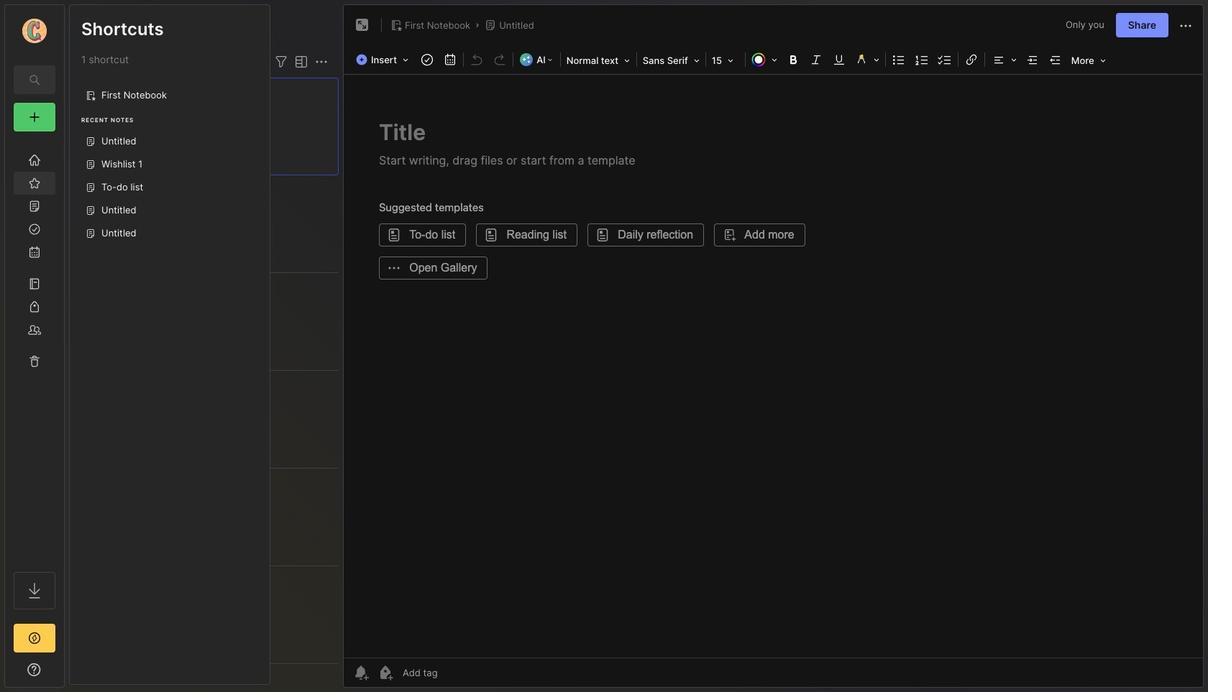 Task type: describe. For each thing, give the bounding box(es) containing it.
expand note image
[[354, 17, 371, 34]]

task image
[[417, 50, 437, 70]]

Account field
[[5, 17, 64, 45]]

highlight image
[[851, 50, 884, 70]]

insert image
[[353, 50, 416, 69]]

add a reminder image
[[353, 665, 370, 682]]

bulleted list image
[[889, 50, 909, 70]]

more image
[[1067, 50, 1110, 69]]

note window element
[[343, 4, 1204, 688]]

add tag image
[[377, 665, 394, 682]]

Note Editor text field
[[344, 74, 1204, 658]]

italic image
[[806, 50, 826, 70]]

checklist image
[[935, 50, 955, 70]]

font size image
[[708, 50, 744, 69]]

edit search image
[[26, 71, 43, 88]]

alignment image
[[987, 50, 1021, 70]]

account image
[[22, 19, 47, 43]]

upgrade image
[[26, 630, 43, 647]]

indent image
[[1023, 50, 1043, 70]]



Task type: locate. For each thing, give the bounding box(es) containing it.
click to expand image
[[63, 666, 74, 683]]

insert link image
[[962, 50, 982, 70]]

outdent image
[[1046, 50, 1066, 70]]

font family image
[[639, 50, 704, 69]]

heading level image
[[562, 50, 635, 69]]

main element
[[0, 0, 69, 693]]

calendar event image
[[440, 50, 461, 70]]

numbered list image
[[912, 50, 932, 70]]

tree
[[5, 140, 64, 560]]

WHAT'S NEW field
[[5, 659, 64, 682]]

underline image
[[829, 50, 849, 70]]

bold image
[[783, 50, 803, 70]]

tree inside main element
[[5, 140, 64, 560]]

font color image
[[747, 50, 782, 70]]

home image
[[27, 153, 42, 168]]



Task type: vqa. For each thing, say whether or not it's contained in the screenshot.
Text button
no



